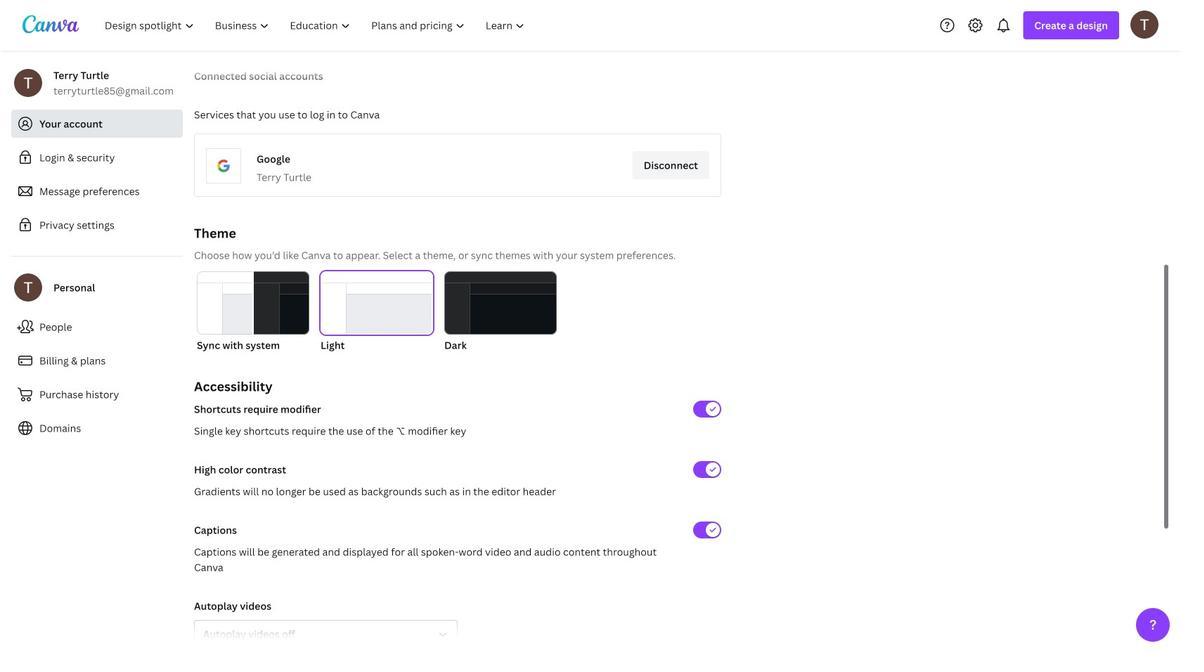 Task type: locate. For each thing, give the bounding box(es) containing it.
terry turtle image
[[1131, 10, 1159, 39]]

None button
[[197, 271, 309, 353], [321, 271, 433, 353], [444, 271, 557, 353], [194, 620, 458, 648], [197, 271, 309, 353], [321, 271, 433, 353], [444, 271, 557, 353], [194, 620, 458, 648]]



Task type: vqa. For each thing, say whether or not it's contained in the screenshot.
Bakery within Peach Pastel Cute Simple Bakery Busin Business Card by Hana Creative Studio
no



Task type: describe. For each thing, give the bounding box(es) containing it.
top level navigation element
[[96, 11, 537, 39]]



